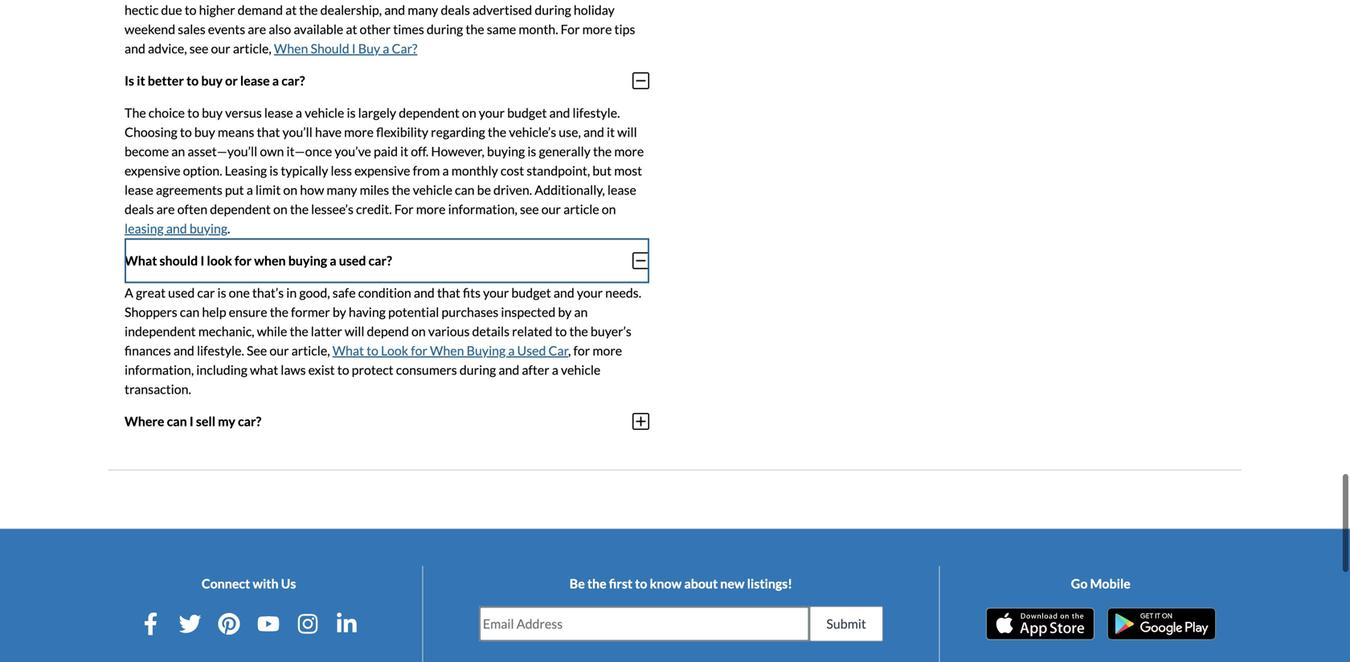 Task type: describe. For each thing, give the bounding box(es) containing it.
ensure
[[229, 304, 267, 320]]

how
[[300, 182, 324, 198]]

about
[[684, 576, 718, 591]]

additionally,
[[535, 182, 605, 198]]

1 expensive from the left
[[125, 163, 180, 178]]

where can i sell my car?
[[125, 414, 261, 429]]

listings!
[[747, 576, 792, 591]]

more right for
[[416, 201, 446, 217]]

exist
[[308, 362, 335, 378]]

and down independent at the left of page
[[174, 343, 194, 358]]

the
[[125, 105, 146, 120]]

0 horizontal spatial dependent
[[210, 201, 271, 217]]

many
[[327, 182, 357, 198]]

when should i buy a car? link
[[274, 40, 417, 56]]

plus square image
[[632, 412, 649, 431]]

buying inside dropdown button
[[288, 253, 327, 268]]

the up for
[[392, 182, 410, 198]]

that inside the choice to buy versus lease a vehicle is largely dependent on your budget and lifestyle. choosing to buy means that you'll have more flexibility regarding the vehicle's use, and it will become an asset—you'll own it—once you've paid it off. however, buying is generally the more expensive option. leasing is typically less expensive from a monthly cost standpoint, but most lease agreements put a limit on how many miles the vehicle can be driven. additionally, lease deals are often dependent on the lessee's credit. for more information, see our article on leasing and buying .
[[257, 124, 280, 140]]

limit
[[255, 182, 281, 198]]

needs.
[[605, 285, 641, 300]]

connect
[[202, 576, 250, 591]]

and down are
[[166, 220, 187, 236]]

own
[[260, 143, 284, 159]]

various
[[428, 323, 470, 339]]

.
[[227, 220, 230, 236]]

your left needs.
[[577, 285, 603, 300]]

on inside a great used car is one that's in good, safe condition and that fits your budget and your needs. shoppers can help ensure the former by having potential purchases inspected by an independent mechanic, while the latter will depend on various details related to the buyer's finances and lifestyle. see our article,
[[411, 323, 426, 339]]

be
[[570, 576, 585, 591]]

a left used
[[508, 343, 515, 358]]

your right the fits
[[483, 285, 509, 300]]

to inside a great used car is one that's in good, safe condition and that fits your budget and your needs. shoppers can help ensure the former by having potential purchases inspected by an independent mechanic, while the latter will depend on various details related to the buyer's finances and lifestyle. see our article,
[[555, 323, 567, 339]]

to inside the , for more information, including what laws exist to protect consumers during and after a vehicle transaction.
[[337, 362, 349, 378]]

and up 'potential'
[[414, 285, 435, 300]]

your inside the choice to buy versus lease a vehicle is largely dependent on your budget and lifestyle. choosing to buy means that you'll have more flexibility regarding the vehicle's use, and it will become an asset—you'll own it—once you've paid it off. however, buying is generally the more expensive option. leasing is typically less expensive from a monthly cost standpoint, but most lease agreements put a limit on how many miles the vehicle can be driven. additionally, lease deals are often dependent on the lessee's credit. for more information, see our article on leasing and buying .
[[479, 105, 505, 120]]

be the first to know about new listings!
[[570, 576, 792, 591]]

good,
[[299, 285, 330, 300]]

the left vehicle's
[[488, 124, 506, 140]]

to inside is it better to buy or lease a car? dropdown button
[[186, 73, 199, 88]]

off.
[[411, 143, 429, 159]]

deals
[[125, 201, 154, 217]]

where can i sell my car? button
[[125, 399, 649, 444]]

,
[[568, 343, 571, 358]]

the up while on the left of page
[[270, 304, 288, 320]]

new
[[720, 576, 745, 591]]

that's
[[252, 285, 284, 300]]

information, inside the choice to buy versus lease a vehicle is largely dependent on your budget and lifestyle. choosing to buy means that you'll have more flexibility regarding the vehicle's use, and it will become an asset—you'll own it—once you've paid it off. however, buying is generally the more expensive option. leasing is typically less expensive from a monthly cost standpoint, but most lease agreements put a limit on how many miles the vehicle can be driven. additionally, lease deals are often dependent on the lessee's credit. for more information, see our article on leasing and buying .
[[448, 201, 517, 217]]

get it on google play image
[[1107, 608, 1216, 640]]

should
[[160, 253, 198, 268]]

twitter image
[[179, 613, 201, 635]]

to up protect at the left bottom of the page
[[367, 343, 378, 358]]

buyer's
[[591, 323, 632, 339]]

look
[[207, 253, 232, 268]]

asset—you'll
[[188, 143, 257, 159]]

a up you'll at the left of the page
[[296, 105, 302, 120]]

buy inside is it better to buy or lease a car? dropdown button
[[201, 73, 223, 88]]

more inside the , for more information, including what laws exist to protect consumers during and after a vehicle transaction.
[[593, 343, 622, 358]]

i for buy
[[352, 40, 356, 56]]

choosing
[[125, 124, 177, 140]]

information, inside the , for more information, including what laws exist to protect consumers during and after a vehicle transaction.
[[125, 362, 194, 378]]

the down 'former'
[[290, 323, 308, 339]]

use,
[[559, 124, 581, 140]]

car
[[549, 343, 568, 358]]

help
[[202, 304, 226, 320]]

article
[[563, 201, 599, 217]]

agreements
[[156, 182, 222, 198]]

mechanic,
[[198, 323, 254, 339]]

us
[[281, 576, 296, 591]]

details
[[472, 323, 510, 339]]

i for look
[[200, 253, 204, 268]]

consumers
[[396, 362, 457, 378]]

0 vertical spatial vehicle
[[305, 105, 344, 120]]

is down vehicle's
[[527, 143, 536, 159]]

finances
[[125, 343, 171, 358]]

in
[[286, 285, 297, 300]]

a right or
[[272, 73, 279, 88]]

is it better to buy or lease a car?
[[125, 73, 305, 88]]

be
[[477, 182, 491, 198]]

from
[[413, 163, 440, 178]]

see
[[520, 201, 539, 217]]

will inside a great used car is one that's in good, safe condition and that fits your budget and your needs. shoppers can help ensure the former by having potential purchases inspected by an independent mechanic, while the latter will depend on various details related to the buyer's finances and lifestyle. see our article,
[[345, 323, 364, 339]]

0 vertical spatial buying
[[487, 143, 525, 159]]

what
[[250, 362, 278, 378]]

lease inside dropdown button
[[240, 73, 270, 88]]

less
[[331, 163, 352, 178]]

and inside the , for more information, including what laws exist to protect consumers during and after a vehicle transaction.
[[499, 362, 519, 378]]

leasing
[[125, 220, 164, 236]]

purchases
[[442, 304, 499, 320]]

on up regarding
[[462, 105, 476, 120]]

my
[[218, 414, 235, 429]]

you've
[[335, 143, 371, 159]]

our inside the choice to buy versus lease a vehicle is largely dependent on your budget and lifestyle. choosing to buy means that you'll have more flexibility regarding the vehicle's use, and it will become an asset—you'll own it—once you've paid it off. however, buying is generally the more expensive option. leasing is typically less expensive from a monthly cost standpoint, but most lease agreements put a limit on how many miles the vehicle can be driven. additionally, lease deals are often dependent on the lessee's credit. for more information, see our article on leasing and buying .
[[541, 201, 561, 217]]

is inside a great used car is one that's in good, safe condition and that fits your budget and your needs. shoppers can help ensure the former by having potential purchases inspected by an independent mechanic, while the latter will depend on various details related to the buyer's finances and lifestyle. see our article,
[[217, 285, 226, 300]]

go mobile
[[1071, 576, 1131, 591]]

independent
[[125, 323, 196, 339]]

paid
[[374, 143, 398, 159]]

connect with us
[[202, 576, 296, 591]]

a great used car is one that's in good, safe condition and that fits your budget and your needs. shoppers can help ensure the former by having potential purchases inspected by an independent mechanic, while the latter will depend on various details related to the buyer's finances and lifestyle. see our article,
[[125, 285, 641, 358]]

article,
[[291, 343, 330, 358]]

i for sell
[[189, 414, 194, 429]]

2 horizontal spatial car?
[[369, 253, 392, 268]]

can inside a great used car is one that's in good, safe condition and that fits your budget and your needs. shoppers can help ensure the former by having potential purchases inspected by an independent mechanic, while the latter will depend on various details related to the buyer's finances and lifestyle. see our article,
[[180, 304, 200, 320]]

lessee's
[[311, 201, 354, 217]]

when should i buy a car?
[[274, 40, 417, 56]]

but
[[593, 163, 612, 178]]

linkedin image
[[336, 613, 358, 635]]

sell
[[196, 414, 215, 429]]

0 vertical spatial car?
[[281, 73, 305, 88]]

1 horizontal spatial when
[[430, 343, 464, 358]]

fits
[[463, 285, 481, 300]]

1 vertical spatial it
[[607, 124, 615, 140]]

shoppers
[[125, 304, 177, 320]]

lifestyle. inside the choice to buy versus lease a vehicle is largely dependent on your budget and lifestyle. choosing to buy means that you'll have more flexibility regarding the vehicle's use, and it will become an asset—you'll own it—once you've paid it off. however, buying is generally the more expensive option. leasing is typically less expensive from a monthly cost standpoint, but most lease agreements put a limit on how many miles the vehicle can be driven. additionally, lease deals are often dependent on the lessee's credit. for more information, see our article on leasing and buying .
[[573, 105, 620, 120]]

typically
[[281, 163, 328, 178]]

including
[[196, 362, 247, 378]]

to right choice
[[187, 105, 199, 120]]

and right use,
[[583, 124, 604, 140]]

can inside the choice to buy versus lease a vehicle is largely dependent on your budget and lifestyle. choosing to buy means that you'll have more flexibility regarding the vehicle's use, and it will become an asset—you'll own it—once you've paid it off. however, buying is generally the more expensive option. leasing is typically less expensive from a monthly cost standpoint, but most lease agreements put a limit on how many miles the vehicle can be driven. additionally, lease deals are often dependent on the lessee's credit. for more information, see our article on leasing and buying .
[[455, 182, 475, 198]]

during
[[460, 362, 496, 378]]

lifestyle. inside a great used car is one that's in good, safe condition and that fits your budget and your needs. shoppers can help ensure the former by having potential purchases inspected by an independent mechanic, while the latter will depend on various details related to the buyer's finances and lifestyle. see our article,
[[197, 343, 244, 358]]

used
[[517, 343, 546, 358]]

is down own
[[269, 163, 278, 178]]

instagram image
[[296, 613, 319, 635]]



Task type: vqa. For each thing, say whether or not it's contained in the screenshot.
certified nissan pathfinder
no



Task type: locate. For each thing, give the bounding box(es) containing it.
minus square image
[[632, 71, 649, 90], [632, 251, 649, 270]]

minus square image for a great used car is one that's in good, safe condition and that fits your budget and your needs. shoppers can help ensure the former by having potential purchases inspected by an independent mechanic, while the latter will depend on various details related to the buyer's finances and lifestyle. see our article,
[[632, 251, 649, 270]]

can left be
[[455, 182, 475, 198]]

more
[[344, 124, 374, 140], [614, 143, 644, 159], [416, 201, 446, 217], [593, 343, 622, 358]]

2 by from the left
[[558, 304, 572, 320]]

potential
[[388, 304, 439, 320]]

1 vertical spatial lifestyle.
[[197, 343, 244, 358]]

what to look for when buying a used car link
[[332, 343, 568, 358]]

that left the fits
[[437, 285, 460, 300]]

leasing
[[225, 163, 267, 178]]

pinterest image
[[218, 613, 240, 635]]

1 horizontal spatial car?
[[281, 73, 305, 88]]

vehicle down from
[[413, 182, 452, 198]]

budget inside a great used car is one that's in good, safe condition and that fits your budget and your needs. shoppers can help ensure the former by having potential purchases inspected by an independent mechanic, while the latter will depend on various details related to the buyer's finances and lifestyle. see our article,
[[511, 285, 551, 300]]

the choice to buy versus lease a vehicle is largely dependent on your budget and lifestyle. choosing to buy means that you'll have more flexibility regarding the vehicle's use, and it will become an asset—you'll own it—once you've paid it off. however, buying is generally the more expensive option. leasing is typically less expensive from a monthly cost standpoint, but most lease agreements put a limit on how many miles the vehicle can be driven. additionally, lease deals are often dependent on the lessee's credit. for more information, see our article on leasing and buying .
[[125, 105, 644, 236]]

2 horizontal spatial it
[[607, 124, 615, 140]]

1 horizontal spatial buying
[[288, 253, 327, 268]]

1 horizontal spatial expensive
[[354, 163, 410, 178]]

what
[[125, 253, 157, 268], [332, 343, 364, 358]]

0 horizontal spatial for
[[235, 253, 252, 268]]

0 horizontal spatial car?
[[238, 414, 261, 429]]

depend
[[367, 323, 409, 339]]

related
[[512, 323, 553, 339]]

our
[[541, 201, 561, 217], [269, 343, 289, 358]]

when
[[254, 253, 286, 268]]

0 horizontal spatial that
[[257, 124, 280, 140]]

know
[[650, 576, 682, 591]]

1 horizontal spatial an
[[574, 304, 588, 320]]

0 horizontal spatial by
[[333, 304, 346, 320]]

0 vertical spatial our
[[541, 201, 561, 217]]

0 horizontal spatial an
[[171, 143, 185, 159]]

download on the app store image
[[986, 608, 1094, 640]]

our right see
[[541, 201, 561, 217]]

lifestyle.
[[573, 105, 620, 120], [197, 343, 244, 358]]

budget inside the choice to buy versus lease a vehicle is largely dependent on your budget and lifestyle. choosing to buy means that you'll have more flexibility regarding the vehicle's use, and it will become an asset—you'll own it—once you've paid it off. however, buying is generally the more expensive option. leasing is typically less expensive from a monthly cost standpoint, but most lease agreements put a limit on how many miles the vehicle can be driven. additionally, lease deals are often dependent on the lessee's credit. for more information, see our article on leasing and buying .
[[507, 105, 547, 120]]

1 minus square image from the top
[[632, 71, 649, 90]]

i inside dropdown button
[[189, 414, 194, 429]]

a right buy
[[383, 40, 389, 56]]

when down various
[[430, 343, 464, 358]]

for up consumers
[[411, 343, 428, 358]]

1 horizontal spatial our
[[541, 201, 561, 217]]

0 horizontal spatial what
[[125, 253, 157, 268]]

a
[[125, 285, 133, 300]]

transaction.
[[125, 381, 191, 397]]

the up but
[[593, 143, 612, 159]]

0 vertical spatial minus square image
[[632, 71, 649, 90]]

a right after
[[552, 362, 558, 378]]

by right inspected
[[558, 304, 572, 320]]

information, up transaction.
[[125, 362, 194, 378]]

1 vertical spatial used
[[168, 285, 195, 300]]

1 vertical spatial buying
[[190, 220, 227, 236]]

car? inside dropdown button
[[238, 414, 261, 429]]

more up you've
[[344, 124, 374, 140]]

look
[[381, 343, 408, 358]]

2 vertical spatial can
[[167, 414, 187, 429]]

for inside the , for more information, including what laws exist to protect consumers during and after a vehicle transaction.
[[573, 343, 590, 358]]

minus square image for the choice to buy versus lease a vehicle is largely dependent on your budget and lifestyle. choosing to buy means that you'll have more flexibility regarding the vehicle's use, and it will become an asset—you'll own it—once you've paid it off. however, buying is generally the more expensive option. leasing is typically less expensive from a monthly cost standpoint, but most lease agreements put a limit on how many miles the vehicle can be driven. additionally, lease deals are often dependent on the lessee's credit. for more information, see our article on
[[632, 71, 649, 90]]

inspected
[[501, 304, 556, 320]]

1 horizontal spatial for
[[411, 343, 428, 358]]

1 horizontal spatial by
[[558, 304, 572, 320]]

lifestyle. up including
[[197, 343, 244, 358]]

have
[[315, 124, 342, 140]]

protect
[[352, 362, 394, 378]]

0 vertical spatial will
[[617, 124, 637, 140]]

0 vertical spatial that
[[257, 124, 280, 140]]

our down while on the left of page
[[269, 343, 289, 358]]

is left 'largely'
[[347, 105, 356, 120]]

1 horizontal spatial it
[[400, 143, 408, 159]]

lease
[[240, 73, 270, 88], [264, 105, 293, 120], [125, 182, 153, 198], [608, 182, 636, 198]]

0 vertical spatial dependent
[[399, 105, 460, 120]]

1 vertical spatial when
[[430, 343, 464, 358]]

often
[[177, 201, 207, 217]]

a up safe
[[330, 253, 336, 268]]

on left how
[[283, 182, 298, 198]]

lease up you'll at the left of the page
[[264, 105, 293, 120]]

1 vertical spatial can
[[180, 304, 200, 320]]

regarding
[[431, 124, 485, 140]]

1 horizontal spatial dependent
[[399, 105, 460, 120]]

your
[[479, 105, 505, 120], [483, 285, 509, 300], [577, 285, 603, 300]]

facebook image
[[140, 613, 162, 635]]

on right article in the left top of the page
[[602, 201, 616, 217]]

for inside what should i look for when buying a used car? dropdown button
[[235, 253, 252, 268]]

1 by from the left
[[333, 304, 346, 320]]

used
[[339, 253, 366, 268], [168, 285, 195, 300]]

0 vertical spatial buy
[[201, 73, 223, 88]]

what down latter
[[332, 343, 364, 358]]

0 vertical spatial i
[[352, 40, 356, 56]]

1 horizontal spatial information,
[[448, 201, 517, 217]]

0 horizontal spatial i
[[189, 414, 194, 429]]

0 vertical spatial an
[[171, 143, 185, 159]]

budget up vehicle's
[[507, 105, 547, 120]]

used inside a great used car is one that's in good, safe condition and that fits your budget and your needs. shoppers can help ensure the former by having potential purchases inspected by an independent mechanic, while the latter will depend on various details related to the buyer's finances and lifestyle. see our article,
[[168, 285, 195, 300]]

is right 'car'
[[217, 285, 226, 300]]

versus
[[225, 105, 262, 120]]

lease right or
[[240, 73, 270, 88]]

2 vertical spatial vehicle
[[561, 362, 601, 378]]

a inside the , for more information, including what laws exist to protect consumers during and after a vehicle transaction.
[[552, 362, 558, 378]]

can inside where can i sell my car? dropdown button
[[167, 414, 187, 429]]

are
[[156, 201, 175, 217]]

what should i look for when buying a used car? button
[[125, 238, 649, 283]]

i left buy
[[352, 40, 356, 56]]

submit
[[826, 616, 866, 632]]

more down "buyer's"
[[593, 343, 622, 358]]

means
[[218, 124, 254, 140]]

1 horizontal spatial vehicle
[[413, 182, 452, 198]]

will down having
[[345, 323, 364, 339]]

, for more information, including what laws exist to protect consumers during and after a vehicle transaction.
[[125, 343, 622, 397]]

most
[[614, 163, 642, 178]]

0 horizontal spatial it
[[137, 73, 145, 88]]

become
[[125, 143, 169, 159]]

what should i look for when buying a used car?
[[125, 253, 392, 268]]

when left should
[[274, 40, 308, 56]]

on
[[462, 105, 476, 120], [283, 182, 298, 198], [273, 201, 288, 217], [602, 201, 616, 217], [411, 323, 426, 339]]

and up inspected
[[554, 285, 574, 300]]

information, down be
[[448, 201, 517, 217]]

vehicle down ,
[[561, 362, 601, 378]]

1 vertical spatial i
[[200, 253, 204, 268]]

more up most
[[614, 143, 644, 159]]

2 horizontal spatial vehicle
[[561, 362, 601, 378]]

0 vertical spatial budget
[[507, 105, 547, 120]]

1 vertical spatial that
[[437, 285, 460, 300]]

0 vertical spatial used
[[339, 253, 366, 268]]

on down limit on the top of page
[[273, 201, 288, 217]]

i left look
[[200, 253, 204, 268]]

1 vertical spatial what
[[332, 343, 364, 358]]

car? up condition
[[369, 253, 392, 268]]

car? right my
[[238, 414, 261, 429]]

largely
[[358, 105, 396, 120]]

choice
[[149, 105, 185, 120]]

after
[[522, 362, 549, 378]]

credit.
[[356, 201, 392, 217]]

car?
[[281, 73, 305, 88], [369, 253, 392, 268], [238, 414, 261, 429]]

youtube image
[[257, 613, 280, 635]]

0 horizontal spatial lifestyle.
[[197, 343, 244, 358]]

buy
[[201, 73, 223, 88], [202, 105, 223, 120], [194, 124, 215, 140]]

buying up good, in the left of the page
[[288, 253, 327, 268]]

is
[[347, 105, 356, 120], [527, 143, 536, 159], [269, 163, 278, 178], [217, 285, 226, 300]]

1 vertical spatial our
[[269, 343, 289, 358]]

2 horizontal spatial i
[[352, 40, 356, 56]]

flexibility
[[376, 124, 428, 140]]

for right look
[[235, 253, 252, 268]]

car? up you'll at the left of the page
[[281, 73, 305, 88]]

condition
[[358, 285, 411, 300]]

1 vertical spatial dependent
[[210, 201, 271, 217]]

lifestyle. up use,
[[573, 105, 620, 120]]

generally
[[539, 143, 591, 159]]

2 vertical spatial buy
[[194, 124, 215, 140]]

0 vertical spatial it
[[137, 73, 145, 88]]

1 horizontal spatial that
[[437, 285, 460, 300]]

that up own
[[257, 124, 280, 140]]

0 vertical spatial can
[[455, 182, 475, 198]]

2 horizontal spatial buying
[[487, 143, 525, 159]]

it right is
[[137, 73, 145, 88]]

2 vertical spatial buying
[[288, 253, 327, 268]]

information,
[[448, 201, 517, 217], [125, 362, 194, 378]]

i left sell
[[189, 414, 194, 429]]

your up regarding
[[479, 105, 505, 120]]

will up most
[[617, 124, 637, 140]]

by down safe
[[333, 304, 346, 320]]

car?
[[392, 40, 417, 56]]

will inside the choice to buy versus lease a vehicle is largely dependent on your budget and lifestyle. choosing to buy means that you'll have more flexibility regarding the vehicle's use, and it will become an asset—you'll own it—once you've paid it off. however, buying is generally the more expensive option. leasing is typically less expensive from a monthly cost standpoint, but most lease agreements put a limit on how many miles the vehicle can be driven. additionally, lease deals are often dependent on the lessee's credit. for more information, see our article on leasing and buying .
[[617, 124, 637, 140]]

0 horizontal spatial our
[[269, 343, 289, 358]]

go
[[1071, 576, 1088, 591]]

lease up deals
[[125, 182, 153, 198]]

will
[[617, 124, 637, 140], [345, 323, 364, 339]]

a right from
[[442, 163, 449, 178]]

buy left or
[[201, 73, 223, 88]]

an inside a great used car is one that's in good, safe condition and that fits your budget and your needs. shoppers can help ensure the former by having potential purchases inspected by an independent mechanic, while the latter will depend on various details related to the buyer's finances and lifestyle. see our article,
[[574, 304, 588, 320]]

dependent down 'put'
[[210, 201, 271, 217]]

our inside a great used car is one that's in good, safe condition and that fits your budget and your needs. shoppers can help ensure the former by having potential purchases inspected by an independent mechanic, while the latter will depend on various details related to the buyer's finances and lifestyle. see our article,
[[269, 343, 289, 358]]

1 vertical spatial buy
[[202, 105, 223, 120]]

what down leasing
[[125, 253, 157, 268]]

first
[[609, 576, 633, 591]]

0 horizontal spatial buying
[[190, 220, 227, 236]]

laws
[[281, 362, 306, 378]]

the down how
[[290, 201, 309, 217]]

0 vertical spatial information,
[[448, 201, 517, 217]]

and left after
[[499, 362, 519, 378]]

1 horizontal spatial i
[[200, 253, 204, 268]]

2 vertical spatial i
[[189, 414, 194, 429]]

used inside dropdown button
[[339, 253, 366, 268]]

dependent up flexibility
[[399, 105, 460, 120]]

buying down 'often'
[[190, 220, 227, 236]]

put
[[225, 182, 244, 198]]

that inside a great used car is one that's in good, safe condition and that fits your budget and your needs. shoppers can help ensure the former by having potential purchases inspected by an independent mechanic, while the latter will depend on various details related to the buyer's finances and lifestyle. see our article,
[[437, 285, 460, 300]]

and up use,
[[549, 105, 570, 120]]

expensive
[[125, 163, 180, 178], [354, 163, 410, 178]]

safe
[[333, 285, 356, 300]]

leasing and buying link
[[125, 220, 227, 236]]

2 vertical spatial car?
[[238, 414, 261, 429]]

it up but
[[607, 124, 615, 140]]

while
[[257, 323, 287, 339]]

1 vertical spatial will
[[345, 323, 364, 339]]

buy up means
[[202, 105, 223, 120]]

expensive down "paid"
[[354, 163, 410, 178]]

what inside dropdown button
[[125, 253, 157, 268]]

minus square image inside is it better to buy or lease a car? dropdown button
[[632, 71, 649, 90]]

you'll
[[282, 124, 313, 140]]

to right better
[[186, 73, 199, 88]]

the right be
[[587, 576, 607, 591]]

0 horizontal spatial expensive
[[125, 163, 180, 178]]

1 vertical spatial information,
[[125, 362, 194, 378]]

what for what to look for when buying a used car
[[332, 343, 364, 358]]

used left 'car'
[[168, 285, 195, 300]]

however,
[[431, 143, 485, 159]]

1 horizontal spatial used
[[339, 253, 366, 268]]

can left sell
[[167, 414, 187, 429]]

a right 'put'
[[246, 182, 253, 198]]

vehicle up have at left
[[305, 105, 344, 120]]

0 horizontal spatial will
[[345, 323, 364, 339]]

it inside is it better to buy or lease a car? dropdown button
[[137, 73, 145, 88]]

should
[[311, 40, 349, 56]]

1 vertical spatial car?
[[369, 253, 392, 268]]

1 vertical spatial vehicle
[[413, 182, 452, 198]]

1 horizontal spatial will
[[617, 124, 637, 140]]

0 horizontal spatial when
[[274, 40, 308, 56]]

buying up "cost"
[[487, 143, 525, 159]]

0 horizontal spatial information,
[[125, 362, 194, 378]]

the up ,
[[569, 323, 588, 339]]

0 horizontal spatial vehicle
[[305, 105, 344, 120]]

former
[[291, 304, 330, 320]]

see
[[247, 343, 267, 358]]

0 vertical spatial what
[[125, 253, 157, 268]]

2 horizontal spatial for
[[573, 343, 590, 358]]

driven.
[[493, 182, 532, 198]]

2 expensive from the left
[[354, 163, 410, 178]]

great
[[136, 285, 166, 300]]

cost
[[501, 163, 524, 178]]

1 horizontal spatial lifestyle.
[[573, 105, 620, 120]]

used up safe
[[339, 253, 366, 268]]

1 vertical spatial minus square image
[[632, 251, 649, 270]]

1 vertical spatial budget
[[511, 285, 551, 300]]

0 vertical spatial when
[[274, 40, 308, 56]]

to
[[186, 73, 199, 88], [187, 105, 199, 120], [180, 124, 192, 140], [555, 323, 567, 339], [367, 343, 378, 358], [337, 362, 349, 378], [635, 576, 647, 591]]

one
[[229, 285, 250, 300]]

what for what should i look for when buying a used car?
[[125, 253, 157, 268]]

latter
[[311, 323, 342, 339]]

to down choice
[[180, 124, 192, 140]]

is it better to buy or lease a car? button
[[125, 58, 649, 103]]

Email Address email field
[[480, 607, 809, 641]]

2 minus square image from the top
[[632, 251, 649, 270]]

by
[[333, 304, 346, 320], [558, 304, 572, 320]]

expensive down become
[[125, 163, 180, 178]]

it—once
[[286, 143, 332, 159]]

an
[[171, 143, 185, 159], [574, 304, 588, 320]]

where
[[125, 414, 164, 429]]

can left help
[[180, 304, 200, 320]]

to up car
[[555, 323, 567, 339]]

1 horizontal spatial what
[[332, 343, 364, 358]]

buy up the asset—you'll
[[194, 124, 215, 140]]

minus square image inside what should i look for when buying a used car? dropdown button
[[632, 251, 649, 270]]

can
[[455, 182, 475, 198], [180, 304, 200, 320], [167, 414, 187, 429]]

an inside the choice to buy versus lease a vehicle is largely dependent on your budget and lifestyle. choosing to buy means that you'll have more flexibility regarding the vehicle's use, and it will become an asset—you'll own it—once you've paid it off. however, buying is generally the more expensive option. leasing is typically less expensive from a monthly cost standpoint, but most lease agreements put a limit on how many miles the vehicle can be driven. additionally, lease deals are often dependent on the lessee's credit. for more information, see our article on leasing and buying .
[[171, 143, 185, 159]]

to right first
[[635, 576, 647, 591]]

it left off.
[[400, 143, 408, 159]]

budget up inspected
[[511, 285, 551, 300]]

0 horizontal spatial used
[[168, 285, 195, 300]]

to right exist
[[337, 362, 349, 378]]

0 vertical spatial lifestyle.
[[573, 105, 620, 120]]

1 vertical spatial an
[[574, 304, 588, 320]]

lease down most
[[608, 182, 636, 198]]

i inside dropdown button
[[200, 253, 204, 268]]

standpoint,
[[527, 163, 590, 178]]

car
[[197, 285, 215, 300]]

2 vertical spatial it
[[400, 143, 408, 159]]

on down 'potential'
[[411, 323, 426, 339]]

vehicle inside the , for more information, including what laws exist to protect consumers during and after a vehicle transaction.
[[561, 362, 601, 378]]

and
[[549, 105, 570, 120], [583, 124, 604, 140], [166, 220, 187, 236], [414, 285, 435, 300], [554, 285, 574, 300], [174, 343, 194, 358], [499, 362, 519, 378]]

for right ,
[[573, 343, 590, 358]]



